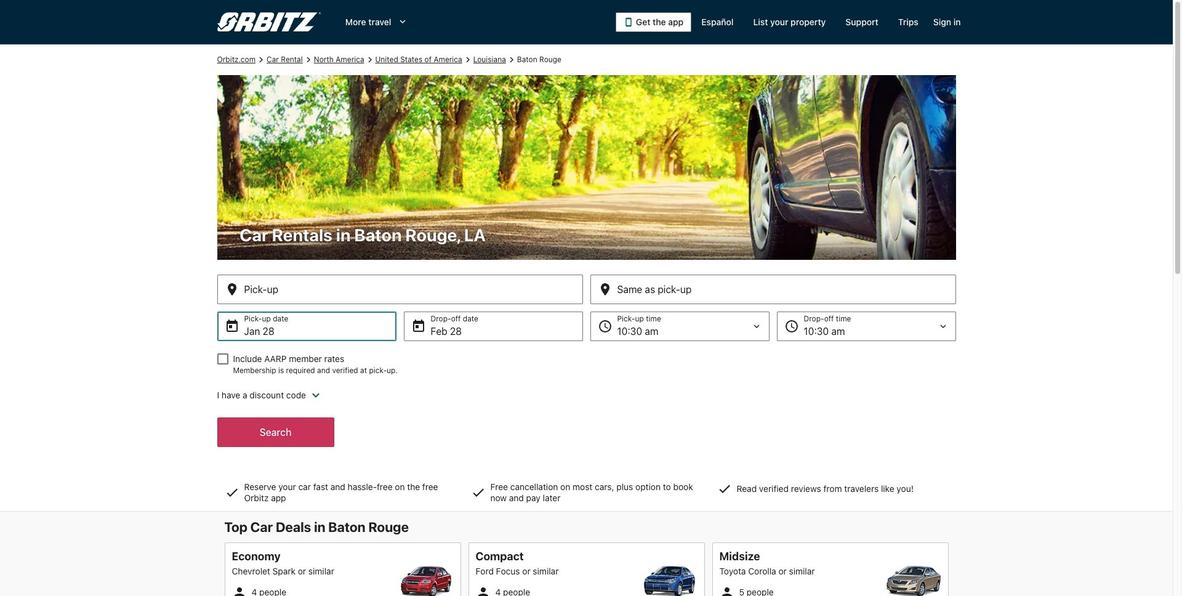 Task type: describe. For each thing, give the bounding box(es) containing it.
breadcrumbs region
[[0, 44, 1173, 512]]

2 directional image from the left
[[462, 54, 473, 65]]

1 directional image from the left
[[256, 54, 267, 65]]

small image
[[232, 585, 247, 596]]

2 directional image from the left
[[364, 54, 375, 65]]

small image for 'toyota corolla' image at the right of the page
[[720, 585, 734, 596]]

ford focus image
[[642, 566, 697, 596]]



Task type: locate. For each thing, give the bounding box(es) containing it.
main content
[[0, 44, 1173, 596]]

download the app button image
[[624, 17, 634, 27]]

directional image
[[303, 54, 314, 65], [364, 54, 375, 65]]

orbitz logo image
[[217, 12, 321, 32]]

toyota corolla image
[[886, 566, 941, 596]]

0 horizontal spatial small image
[[476, 585, 490, 596]]

3 directional image from the left
[[506, 54, 517, 65]]

small image right chevrolet spark image
[[476, 585, 490, 596]]

small image right ford focus image
[[720, 585, 734, 596]]

chevrolet spark image
[[398, 566, 454, 596]]

1 horizontal spatial small image
[[720, 585, 734, 596]]

1 directional image from the left
[[303, 54, 314, 65]]

2 small image from the left
[[720, 585, 734, 596]]

small image
[[476, 585, 490, 596], [720, 585, 734, 596]]

directional image
[[256, 54, 267, 65], [462, 54, 473, 65], [506, 54, 517, 65]]

0 horizontal spatial directional image
[[256, 54, 267, 65]]

2 horizontal spatial directional image
[[506, 54, 517, 65]]

1 small image from the left
[[476, 585, 490, 596]]

small image for ford focus image
[[476, 585, 490, 596]]

0 horizontal spatial directional image
[[303, 54, 314, 65]]

1 horizontal spatial directional image
[[364, 54, 375, 65]]

1 horizontal spatial directional image
[[462, 54, 473, 65]]



Task type: vqa. For each thing, say whether or not it's contained in the screenshot.
Hotels in United States
no



